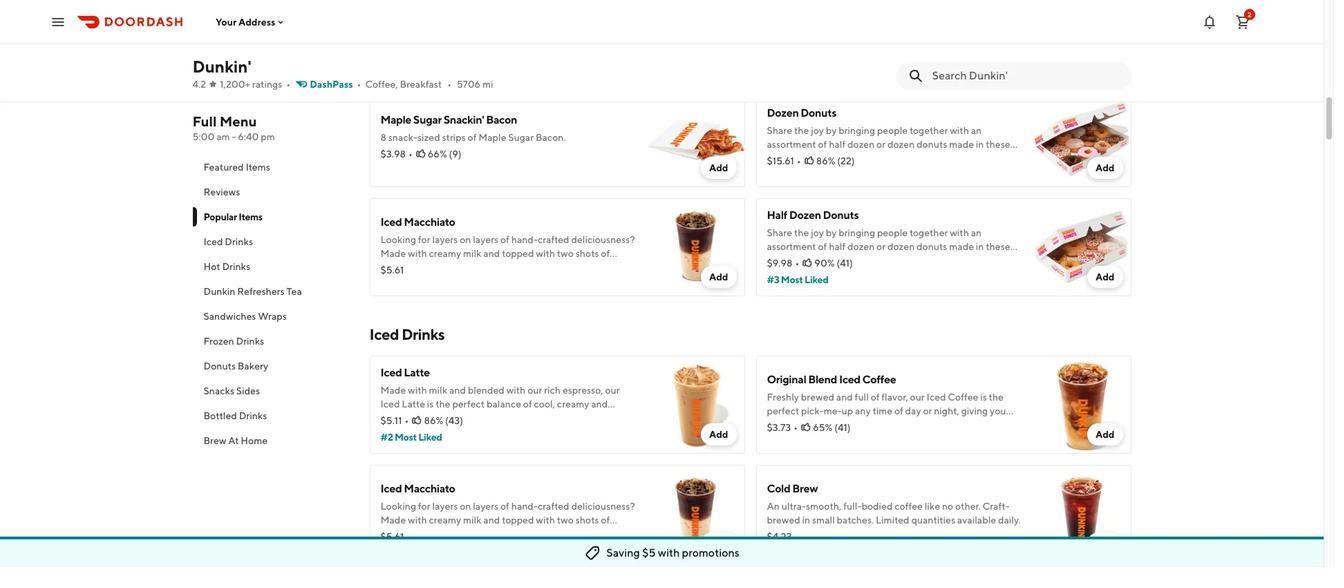 Task type: vqa. For each thing, say whether or not it's contained in the screenshot.
the over to the bottom
yes



Task type: describe. For each thing, give the bounding box(es) containing it.
donuts bakery
[[204, 361, 268, 372]]

not
[[895, 16, 910, 27]]

hot drinks
[[204, 261, 250, 272]]

snacks sides
[[204, 386, 260, 397]]

blended for latte
[[468, 385, 505, 396]]

what for 2nd iced macchiato image from the top of the page
[[381, 543, 403, 554]]

blend
[[809, 373, 837, 387]]

and inside original blend iced coffee freshly brewed and full of flavor, our iced coffee is the perfect pick-me-up any time of day or night, giving you the boost you need to keep on running.
[[837, 392, 853, 403]]

saving
[[607, 547, 640, 560]]

your address button
[[216, 16, 287, 27]]

most for half dozen donuts
[[781, 275, 803, 286]]

coffee
[[895, 501, 923, 512]]

looking for 2nd iced macchiato image from the top of the page
[[381, 501, 416, 512]]

egg
[[910, 30, 927, 41]]

daily.
[[999, 515, 1021, 526]]

90%
[[815, 258, 835, 269]]

taste
[[859, 30, 880, 41]]

to inside original blend iced coffee freshly brewed and full of flavor, our iced coffee is the perfect pick-me-up any time of day or night, giving you the boost you need to keep on running.
[[853, 420, 863, 431]]

add for original blend iced coffee image
[[1096, 429, 1115, 441]]

saving $5 with promotions
[[607, 547, 740, 560]]

ultra-
[[782, 501, 806, 512]]

• for $3.73 •
[[794, 423, 798, 434]]

$9.98
[[767, 258, 793, 269]]

original blend iced coffee freshly brewed and full of flavor, our iced coffee is the perfect pick-me-up any time of day or night, giving you the boost you need to keep on running.
[[767, 373, 1007, 431]]

snack-
[[388, 132, 418, 143]]

hot
[[204, 261, 220, 272]]

2 iced macchiato image from the top
[[647, 465, 745, 564]]

#3
[[767, 275, 780, 286]]

Item Search search field
[[933, 68, 1121, 84]]

1,200+
[[220, 79, 250, 90]]

pm
[[261, 131, 275, 142]]

giving
[[962, 406, 988, 417]]

half dozen donuts image
[[1034, 198, 1132, 297]]

any
[[855, 406, 871, 417]]

keep
[[864, 420, 886, 431]]

#3 most liked
[[767, 275, 829, 286]]

frozen drinks button
[[193, 329, 353, 354]]

you inside iced latte made with milk and blended with our rich espresso, our iced latte is the perfect balance of cool, creamy and smooth to get you goin'.
[[443, 413, 460, 424]]

bottled drinks button
[[193, 404, 353, 429]]

need. for 2nd iced macchiato image from the top of the page
[[423, 543, 447, 554]]

frozen drinks
[[204, 336, 264, 347]]

sandwiches wraps
[[204, 311, 287, 322]]

add button for cold brew image
[[1088, 533, 1123, 555]]

brew at home
[[204, 436, 268, 447]]

starting
[[767, 16, 802, 27]]

sandwiches wraps button
[[193, 304, 353, 329]]

6:40
[[238, 131, 259, 142]]

donuts inside button
[[204, 361, 236, 372]]

available
[[958, 515, 997, 526]]

your address
[[216, 16, 276, 27]]

1 vertical spatial donuts
[[823, 209, 859, 222]]

for for second iced macchiato image from the bottom of the page
[[418, 234, 431, 245]]

1 vertical spatial dozen
[[790, 209, 821, 222]]

add for 2nd iced macchiato image from the top of the page
[[709, 539, 729, 550]]

2 vertical spatial latte
[[402, 399, 425, 410]]

dashpass •
[[310, 79, 361, 90]]

$5.11 •
[[381, 416, 409, 427]]

need. for second iced macchiato image from the bottom of the page
[[423, 276, 447, 287]]

why
[[872, 16, 893, 27]]

1 $5.61 from the top
[[381, 265, 404, 276]]

items for featured items
[[246, 162, 270, 173]]

cold brew an ultra-smooth, full-bodied coffee like no other.  craft- brewed in small batches. limited quantities available daily. $4.23
[[767, 483, 1021, 543]]

like
[[925, 501, 941, 512]]

of inside iced latte made with milk and blended with our rich espresso, our iced latte is the perfect balance of cool, creamy and smooth to get you goin'.
[[523, 399, 532, 410]]

bacon
[[486, 113, 517, 127]]

goin'. inside made with warm, frothy milk and blended with our rich espresso, our latte is the perfect balance of creamy and smooth to get you goin'.
[[462, 44, 485, 55]]

add button for dozen donuts image
[[1088, 157, 1123, 179]]

2 made from the top
[[381, 248, 406, 259]]

enjoy
[[786, 30, 810, 41]]

66% (9)
[[428, 149, 462, 160]]

maple sugar snackin' bacon image
[[647, 89, 745, 187]]

served for second iced macchiato image from the bottom of the page
[[443, 262, 473, 273]]

0 vertical spatial sugar
[[413, 113, 442, 127]]

espresso, for latte
[[563, 385, 603, 396]]

frothy
[[458, 16, 484, 27]]

add button for maple sugar snackin' bacon image
[[701, 157, 737, 179]]

your
[[216, 16, 237, 27]]

1 vertical spatial iced drinks
[[370, 326, 445, 344]]

running.
[[901, 420, 938, 431]]

just for second iced macchiato image from the bottom of the page
[[608, 262, 624, 273]]

90% (41)
[[815, 258, 853, 269]]

small
[[813, 515, 835, 526]]

1 horizontal spatial sugar
[[508, 132, 534, 143]]

bodied
[[862, 501, 893, 512]]

full
[[855, 392, 869, 403]]

$5
[[642, 547, 656, 560]]

smooth inside made with warm, frothy milk and blended with our rich espresso, our latte is the perfect balance of creamy and smooth to get you goin'.
[[381, 44, 414, 55]]

reviews
[[204, 187, 240, 198]]

then for second iced macchiato image from the bottom of the page
[[421, 262, 441, 273]]

cheese
[[948, 30, 981, 41]]

$3.73
[[767, 423, 791, 434]]

86% for dozen donuts
[[817, 156, 836, 167]]

iced macchiato looking for layers on layers of hand-crafted deliciousness? made with creamy milk and topped with two shots of espresso then served over ice, our iced macchiato is just what you need. for second iced macchiato image from the bottom of the page
[[381, 216, 635, 287]]

$15.61 •
[[767, 156, 801, 167]]

$5.11
[[381, 416, 402, 427]]

• for $3.98 •
[[409, 149, 413, 160]]

a
[[933, 16, 938, 27]]

the inside starting your day early? why not take a minute to relax and enjoy the savory taste of our egg and cheese sandwich.
[[812, 30, 827, 41]]

brewed inside original blend iced coffee freshly brewed and full of flavor, our iced coffee is the perfect pick-me-up any time of day or night, giving you the boost you need to keep on running.
[[801, 392, 835, 403]]

2 $5.61 from the top
[[381, 532, 404, 543]]

65% (41)
[[813, 423, 851, 434]]

am
[[217, 131, 230, 142]]

our inside starting your day early? why not take a minute to relax and enjoy the savory taste of our egg and cheese sandwich.
[[893, 30, 908, 41]]

espresso for second iced macchiato image from the bottom of the page
[[381, 262, 419, 273]]

2 button
[[1230, 8, 1257, 36]]

goin'. inside iced latte made with milk and blended with our rich espresso, our iced latte is the perfect balance of cool, creamy and smooth to get you goin'.
[[462, 413, 485, 424]]

is inside original blend iced coffee freshly brewed and full of flavor, our iced coffee is the perfect pick-me-up any time of day or night, giving you the boost you need to keep on running.
[[981, 392, 987, 403]]

espresso for 2nd iced macchiato image from the top of the page
[[381, 529, 419, 540]]

$15.61
[[767, 156, 794, 167]]

items for popular items
[[239, 212, 263, 223]]

other.
[[956, 501, 981, 512]]

(43)
[[445, 416, 463, 427]]

snacks
[[204, 386, 234, 397]]

1 vertical spatial latte
[[404, 367, 430, 380]]

creamy inside iced latte made with milk and blended with our rich espresso, our iced latte is the perfect balance of cool, creamy and smooth to get you goin'.
[[557, 399, 589, 410]]

• for dashpass •
[[357, 79, 361, 90]]

over for second iced macchiato image from the bottom of the page
[[475, 262, 494, 273]]

dashpass
[[310, 79, 353, 90]]

reviews button
[[193, 180, 353, 205]]

0 vertical spatial coffee
[[863, 373, 896, 387]]

add button for iced latte image
[[701, 424, 737, 446]]

• for $9.98 •
[[796, 258, 800, 269]]

5706
[[457, 79, 481, 90]]

dunkin
[[204, 286, 235, 297]]

latte inside made with warm, frothy milk and blended with our rich espresso, our latte is the perfect balance of creamy and smooth to get you goin'.
[[440, 30, 463, 41]]

iced drinks inside button
[[204, 237, 253, 248]]

bottled drinks
[[204, 411, 267, 422]]

shots for second iced macchiato image from the bottom of the page
[[576, 248, 599, 259]]

cold
[[767, 483, 791, 496]]

to inside made with warm, frothy milk and blended with our rich espresso, our latte is the perfect balance of creamy and smooth to get you goin'.
[[416, 44, 425, 55]]

#2 most liked
[[381, 432, 442, 443]]

add button for 2nd iced macchiato image from the top of the page
[[701, 533, 737, 555]]

$3.73 •
[[767, 423, 798, 434]]

86% (43)
[[424, 416, 463, 427]]

refreshers
[[237, 286, 285, 297]]

breakfast
[[400, 79, 442, 90]]

86% for iced latte
[[424, 416, 443, 427]]

two for 2nd iced macchiato image from the top of the page
[[557, 515, 574, 526]]

original blend iced coffee image
[[1034, 356, 1132, 454]]

perfect inside iced latte made with milk and blended with our rich espresso, our iced latte is the perfect balance of cool, creamy and smooth to get you goin'.
[[453, 399, 485, 410]]

cool,
[[534, 399, 555, 410]]

boost
[[784, 420, 809, 431]]

sandwich.
[[767, 44, 812, 55]]

1 iced macchiato image from the top
[[647, 198, 745, 297]]

or
[[923, 406, 932, 417]]

dozen donuts image
[[1034, 89, 1132, 187]]

freshly
[[767, 392, 799, 403]]

get inside iced latte made with milk and blended with our rich espresso, our iced latte is the perfect balance of cool, creamy and smooth to get you goin'.
[[427, 413, 442, 424]]

(22)
[[838, 156, 855, 167]]

maple sugar snackin' bacon 8 snack-sized strips of maple sugar bacon.
[[381, 113, 566, 143]]

bottled
[[204, 411, 237, 422]]

smooth inside iced latte made with milk and blended with our rich espresso, our iced latte is the perfect balance of cool, creamy and smooth to get you goin'.
[[381, 413, 414, 424]]

sandwiches
[[204, 311, 256, 322]]

creamy inside made with warm, frothy milk and blended with our rich espresso, our latte is the perfect balance of creamy and smooth to get you goin'.
[[572, 30, 604, 41]]

night,
[[934, 406, 960, 417]]

relax
[[984, 16, 1006, 27]]

featured items button
[[193, 155, 353, 180]]

on for second iced macchiato image from the bottom of the page
[[460, 234, 471, 245]]

ice, for 2nd iced macchiato image from the top of the page
[[496, 529, 511, 540]]



Task type: locate. For each thing, give the bounding box(es) containing it.
full-
[[844, 501, 862, 512]]

1 topped from the top
[[502, 248, 534, 259]]

65%
[[813, 423, 833, 434]]

0 vertical spatial rich
[[601, 16, 618, 27]]

our inside original blend iced coffee freshly brewed and full of flavor, our iced coffee is the perfect pick-me-up any time of day or night, giving you the boost you need to keep on running.
[[910, 392, 925, 403]]

drinks for iced drinks button
[[225, 237, 253, 248]]

is
[[465, 30, 472, 41], [600, 262, 606, 273], [981, 392, 987, 403], [427, 399, 434, 410], [600, 529, 606, 540]]

iced drinks button
[[193, 230, 353, 254]]

get inside made with warm, frothy milk and blended with our rich espresso, our latte is the perfect balance of creamy and smooth to get you goin'.
[[427, 44, 442, 55]]

1 vertical spatial $5.61
[[381, 532, 404, 543]]

brewed up the $4.23
[[767, 515, 801, 526]]

1 vertical spatial looking
[[381, 501, 416, 512]]

milk inside made with warm, frothy milk and blended with our rich espresso, our latte is the perfect balance of creamy and smooth to get you goin'.
[[486, 16, 505, 27]]

2 espresso from the top
[[381, 529, 419, 540]]

day left or at the right bottom of page
[[906, 406, 922, 417]]

1 espresso from the top
[[381, 262, 419, 273]]

is inside made with warm, frothy milk and blended with our rich espresso, our latte is the perfect balance of creamy and smooth to get you goin'.
[[465, 30, 472, 41]]

-
[[232, 131, 236, 142]]

you inside made with warm, frothy milk and blended with our rich espresso, our latte is the perfect balance of creamy and smooth to get you goin'.
[[443, 44, 460, 55]]

popular
[[204, 212, 237, 223]]

2 two from the top
[[557, 515, 574, 526]]

add for maple sugar snackin' bacon image
[[709, 163, 729, 174]]

day inside starting your day early? why not take a minute to relax and enjoy the savory taste of our egg and cheese sandwich.
[[826, 16, 842, 27]]

items right popular
[[239, 212, 263, 223]]

1 made from the top
[[381, 16, 406, 27]]

add for second iced macchiato image from the bottom of the page
[[709, 272, 729, 283]]

0 horizontal spatial balance
[[487, 399, 521, 410]]

smooth up coffee, on the left top of page
[[381, 44, 414, 55]]

featured
[[204, 162, 244, 173]]

dozen up $15.61 • at the right
[[767, 106, 799, 120]]

0 horizontal spatial sugar
[[413, 113, 442, 127]]

sugar up 'sized'
[[413, 113, 442, 127]]

0 vertical spatial (41)
[[837, 258, 853, 269]]

1 crafted from the top
[[538, 234, 570, 245]]

1 over from the top
[[475, 262, 494, 273]]

1 horizontal spatial brew
[[793, 483, 818, 496]]

coffee up flavor,
[[863, 373, 896, 387]]

1 vertical spatial ice,
[[496, 529, 511, 540]]

minute
[[940, 16, 971, 27]]

1 vertical spatial hand-
[[511, 501, 538, 512]]

0 vertical spatial iced macchiato image
[[647, 198, 745, 297]]

espresso, inside iced latte made with milk and blended with our rich espresso, our iced latte is the perfect balance of cool, creamy and smooth to get you goin'.
[[563, 385, 603, 396]]

on inside original blend iced coffee freshly brewed and full of flavor, our iced coffee is the perfect pick-me-up any time of day or night, giving you the boost you need to keep on running.
[[888, 420, 899, 431]]

of inside maple sugar snackin' bacon 8 snack-sized strips of maple sugar bacon.
[[468, 132, 477, 143]]

1 vertical spatial crafted
[[538, 501, 570, 512]]

1 horizontal spatial perfect
[[490, 30, 523, 41]]

goin'.
[[462, 44, 485, 55], [462, 413, 485, 424]]

2 shots from the top
[[576, 515, 599, 526]]

hand- for second iced macchiato image from the bottom of the page
[[511, 234, 538, 245]]

0 horizontal spatial liked
[[418, 432, 442, 443]]

1 vertical spatial need.
[[423, 543, 447, 554]]

add for iced latte image
[[709, 429, 729, 441]]

(9)
[[449, 149, 462, 160]]

2 looking from the top
[[381, 501, 416, 512]]

made inside iced latte made with milk and blended with our rich espresso, our iced latte is the perfect balance of cool, creamy and smooth to get you goin'.
[[381, 385, 406, 396]]

1 vertical spatial iced macchiato looking for layers on layers of hand-crafted deliciousness? made with creamy milk and topped with two shots of espresso then served over ice, our iced macchiato is just what you need.
[[381, 483, 635, 554]]

1 horizontal spatial maple
[[479, 132, 507, 143]]

2 items, open order cart image
[[1235, 13, 1252, 30]]

2 vertical spatial donuts
[[204, 361, 236, 372]]

most down $9.98 •
[[781, 275, 803, 286]]

rich for latte
[[544, 385, 561, 396]]

1 then from the top
[[421, 262, 441, 273]]

add for half dozen donuts image
[[1096, 272, 1115, 283]]

donuts up "90% (41)"
[[823, 209, 859, 222]]

(41) down up
[[835, 423, 851, 434]]

coffee, breakfast • 5706 mi
[[365, 79, 493, 90]]

most right #2
[[395, 432, 417, 443]]

2 hand- from the top
[[511, 501, 538, 512]]

2 get from the top
[[427, 413, 442, 424]]

(41) for half dozen donuts
[[837, 258, 853, 269]]

perfect down freshly
[[767, 406, 800, 417]]

1 shots from the top
[[576, 248, 599, 259]]

0 vertical spatial iced drinks
[[204, 237, 253, 248]]

brew left at
[[204, 436, 226, 447]]

to inside starting your day early? why not take a minute to relax and enjoy the savory taste of our egg and cheese sandwich.
[[973, 16, 982, 27]]

1 hand- from the top
[[511, 234, 538, 245]]

0 vertical spatial maple
[[381, 113, 411, 127]]

1 goin'. from the top
[[462, 44, 485, 55]]

day inside original blend iced coffee freshly brewed and full of flavor, our iced coffee is the perfect pick-me-up any time of day or night, giving you the boost you need to keep on running.
[[906, 406, 922, 417]]

0 vertical spatial on
[[460, 234, 471, 245]]

coffee up giving on the right bottom of page
[[948, 392, 979, 403]]

1 vertical spatial most
[[395, 432, 417, 443]]

$9.98 •
[[767, 258, 800, 269]]

topped for second iced macchiato image from the bottom of the page
[[502, 248, 534, 259]]

0 vertical spatial smooth
[[381, 44, 414, 55]]

2 iced macchiato looking for layers on layers of hand-crafted deliciousness? made with creamy milk and topped with two shots of espresso then served over ice, our iced macchiato is just what you need. from the top
[[381, 483, 635, 554]]

perfect for original
[[767, 406, 800, 417]]

0 horizontal spatial rich
[[544, 385, 561, 396]]

espresso, inside made with warm, frothy milk and blended with our rich espresso, our latte is the perfect balance of creamy and smooth to get you goin'.
[[381, 30, 421, 41]]

to up breakfast
[[416, 44, 425, 55]]

1 vertical spatial over
[[475, 529, 494, 540]]

then
[[421, 262, 441, 273], [421, 529, 441, 540]]

2 deliciousness? from the top
[[572, 501, 635, 512]]

2 topped from the top
[[502, 515, 534, 526]]

0 horizontal spatial brew
[[204, 436, 226, 447]]

items
[[246, 162, 270, 173], [239, 212, 263, 223]]

add for cold brew image
[[1096, 539, 1115, 550]]

1 served from the top
[[443, 262, 473, 273]]

• right ratings
[[286, 79, 291, 90]]

1 horizontal spatial day
[[906, 406, 922, 417]]

1 vertical spatial liked
[[418, 432, 442, 443]]

warm,
[[429, 16, 456, 27]]

home
[[241, 436, 268, 447]]

1 ice, from the top
[[496, 262, 511, 273]]

2
[[1248, 10, 1252, 18]]

maple down bacon
[[479, 132, 507, 143]]

brew
[[204, 436, 226, 447], [793, 483, 818, 496]]

perfect inside original blend iced coffee freshly brewed and full of flavor, our iced coffee is the perfect pick-me-up any time of day or night, giving you the boost you need to keep on running.
[[767, 406, 800, 417]]

perfect up (43)
[[453, 399, 485, 410]]

notification bell image
[[1202, 13, 1218, 30]]

balance inside made with warm, frothy milk and blended with our rich espresso, our latte is the perfect balance of creamy and smooth to get you goin'.
[[525, 30, 559, 41]]

2 crafted from the top
[[538, 501, 570, 512]]

1 vertical spatial get
[[427, 413, 442, 424]]

0 vertical spatial liked
[[805, 275, 829, 286]]

2 then from the top
[[421, 529, 441, 540]]

0 vertical spatial balance
[[525, 30, 559, 41]]

1 vertical spatial coffee
[[948, 392, 979, 403]]

add button for original blend iced coffee image
[[1088, 424, 1123, 446]]

smooth up #2
[[381, 413, 414, 424]]

what for second iced macchiato image from the bottom of the page
[[381, 276, 403, 287]]

get left (43)
[[427, 413, 442, 424]]

1 need. from the top
[[423, 276, 447, 287]]

0 vertical spatial iced macchiato looking for layers on layers of hand-crafted deliciousness? made with creamy milk and topped with two shots of espresso then served over ice, our iced macchiato is just what you need.
[[381, 216, 635, 287]]

coffee,
[[365, 79, 398, 90]]

what
[[381, 276, 403, 287], [381, 543, 403, 554]]

drinks inside button
[[236, 336, 264, 347]]

0 vertical spatial crafted
[[538, 234, 570, 245]]

2 horizontal spatial perfect
[[767, 406, 800, 417]]

1 for from the top
[[418, 234, 431, 245]]

• left coffee, on the left top of page
[[357, 79, 361, 90]]

drinks for hot drinks button
[[222, 261, 250, 272]]

0 vertical spatial $5.61
[[381, 265, 404, 276]]

66%
[[428, 149, 447, 160]]

rich inside made with warm, frothy milk and blended with our rich espresso, our latte is the perfect balance of creamy and smooth to get you goin'.
[[601, 16, 618, 27]]

liked down 86% (43)
[[418, 432, 442, 443]]

over
[[475, 262, 494, 273], [475, 529, 494, 540]]

0 vertical spatial two
[[557, 248, 574, 259]]

1 vertical spatial served
[[443, 529, 473, 540]]

shots
[[576, 248, 599, 259], [576, 515, 599, 526]]

limited
[[876, 515, 910, 526]]

early?
[[844, 16, 870, 27]]

0 horizontal spatial most
[[395, 432, 417, 443]]

iced latte made with milk and blended with our rich espresso, our iced latte is the perfect balance of cool, creamy and smooth to get you goin'.
[[381, 367, 620, 424]]

• for $5.11 •
[[405, 416, 409, 427]]

promotions
[[682, 547, 740, 560]]

iced inside button
[[204, 237, 223, 248]]

ice, for second iced macchiato image from the bottom of the page
[[496, 262, 511, 273]]

1 vertical spatial sugar
[[508, 132, 534, 143]]

1 iced macchiato looking for layers on layers of hand-crafted deliciousness? made with creamy milk and topped with two shots of espresso then served over ice, our iced macchiato is just what you need. from the top
[[381, 216, 635, 287]]

1 horizontal spatial 86%
[[817, 156, 836, 167]]

the inside made with warm, frothy milk and blended with our rich espresso, our latte is the perfect balance of creamy and smooth to get you goin'.
[[474, 30, 488, 41]]

espresso
[[381, 262, 419, 273], [381, 529, 419, 540]]

• right $15.61
[[797, 156, 801, 167]]

to down any
[[853, 420, 863, 431]]

2 for from the top
[[418, 501, 431, 512]]

items up reviews button
[[246, 162, 270, 173]]

3 made from the top
[[381, 385, 406, 396]]

(41) right 90%
[[837, 258, 853, 269]]

0 vertical spatial espresso,
[[381, 30, 421, 41]]

to inside iced latte made with milk and blended with our rich espresso, our iced latte is the perfect balance of cool, creamy and smooth to get you goin'.
[[416, 413, 425, 424]]

0 vertical spatial just
[[608, 262, 624, 273]]

1 vertical spatial iced macchiato image
[[647, 465, 745, 564]]

most
[[781, 275, 803, 286], [395, 432, 417, 443]]

deliciousness?
[[572, 234, 635, 245], [572, 501, 635, 512]]

topped
[[502, 248, 534, 259], [502, 515, 534, 526]]

blended
[[525, 16, 562, 27], [468, 385, 505, 396]]

perfect for made
[[490, 30, 523, 41]]

perfect up mi
[[490, 30, 523, 41]]

0 vertical spatial then
[[421, 262, 441, 273]]

on
[[460, 234, 471, 245], [888, 420, 899, 431], [460, 501, 471, 512]]

brew inside brew at home button
[[204, 436, 226, 447]]

bacon.
[[536, 132, 566, 143]]

balance
[[525, 30, 559, 41], [487, 399, 521, 410]]

1 smooth from the top
[[381, 44, 414, 55]]

0 vertical spatial served
[[443, 262, 473, 273]]

86% left (22)
[[817, 156, 836, 167]]

need
[[829, 420, 852, 431]]

crafted for 2nd iced macchiato image from the top of the page
[[538, 501, 570, 512]]

to left the relax
[[973, 16, 982, 27]]

2 smooth from the top
[[381, 413, 414, 424]]

creamy
[[572, 30, 604, 41], [429, 248, 461, 259], [557, 399, 589, 410], [429, 515, 461, 526]]

donuts up 86% (22)
[[801, 106, 837, 120]]

• right $3.98
[[409, 149, 413, 160]]

86% (22)
[[817, 156, 855, 167]]

iced latte image
[[647, 356, 745, 454]]

0 horizontal spatial espresso,
[[381, 30, 421, 41]]

drinks for frozen drinks button
[[236, 336, 264, 347]]

1 vertical spatial goin'.
[[462, 413, 485, 424]]

1 looking from the top
[[381, 234, 416, 245]]

1 vertical spatial smooth
[[381, 413, 414, 424]]

brew at home button
[[193, 429, 353, 454]]

1 vertical spatial (41)
[[835, 423, 851, 434]]

brew up "ultra-"
[[793, 483, 818, 496]]

latte
[[440, 30, 463, 41], [404, 367, 430, 380], [402, 399, 425, 410]]

0 horizontal spatial coffee
[[863, 373, 896, 387]]

dunkin'
[[193, 57, 252, 76]]

add button for half dozen donuts image
[[1088, 266, 1123, 288]]

0 vertical spatial most
[[781, 275, 803, 286]]

then for 2nd iced macchiato image from the top of the page
[[421, 529, 441, 540]]

2 ice, from the top
[[496, 529, 511, 540]]

topped for 2nd iced macchiato image from the top of the page
[[502, 515, 534, 526]]

0 vertical spatial espresso
[[381, 262, 419, 273]]

2 vertical spatial on
[[460, 501, 471, 512]]

frozen
[[204, 336, 234, 347]]

brewed inside cold brew an ultra-smooth, full-bodied coffee like no other.  craft- brewed in small batches. limited quantities available daily. $4.23
[[767, 515, 801, 526]]

0 vertical spatial over
[[475, 262, 494, 273]]

over for 2nd iced macchiato image from the top of the page
[[475, 529, 494, 540]]

• right $3.73
[[794, 423, 798, 434]]

add for dozen donuts image
[[1096, 163, 1115, 174]]

• for $15.61 •
[[797, 156, 801, 167]]

shots for 2nd iced macchiato image from the top of the page
[[576, 515, 599, 526]]

balance inside iced latte made with milk and blended with our rich espresso, our iced latte is the perfect balance of cool, creamy and smooth to get you goin'.
[[487, 399, 521, 410]]

up
[[842, 406, 853, 417]]

1 two from the top
[[557, 248, 574, 259]]

just for 2nd iced macchiato image from the top of the page
[[608, 529, 624, 540]]

0 vertical spatial brewed
[[801, 392, 835, 403]]

0 horizontal spatial 86%
[[424, 416, 443, 427]]

brew inside cold brew an ultra-smooth, full-bodied coffee like no other.  craft- brewed in small batches. limited quantities available daily. $4.23
[[793, 483, 818, 496]]

brewed up pick-
[[801, 392, 835, 403]]

donuts up snacks
[[204, 361, 236, 372]]

hand- for 2nd iced macchiato image from the top of the page
[[511, 501, 538, 512]]

snacks sides button
[[193, 379, 353, 404]]

cold brew image
[[1034, 465, 1132, 564]]

snackin'
[[444, 113, 484, 127]]

open menu image
[[50, 13, 66, 30]]

86% left (43)
[[424, 416, 443, 427]]

0 vertical spatial deliciousness?
[[572, 234, 635, 245]]

for for 2nd iced macchiato image from the top of the page
[[418, 501, 431, 512]]

1 vertical spatial deliciousness?
[[572, 501, 635, 512]]

most for iced latte
[[395, 432, 417, 443]]

of inside made with warm, frothy milk and blended with our rich espresso, our latte is the perfect balance of creamy and smooth to get you goin'.
[[561, 30, 570, 41]]

batches.
[[837, 515, 874, 526]]

1 vertical spatial two
[[557, 515, 574, 526]]

0 vertical spatial need.
[[423, 276, 447, 287]]

iced
[[381, 216, 402, 229], [204, 237, 223, 248], [530, 262, 549, 273], [370, 326, 399, 344], [381, 367, 402, 380], [839, 373, 861, 387], [927, 392, 946, 403], [381, 399, 400, 410], [381, 483, 402, 496], [530, 529, 549, 540]]

the inside iced latte made with milk and blended with our rich espresso, our iced latte is the perfect balance of cool, creamy and smooth to get you goin'.
[[436, 399, 451, 410]]

deliciousness? for second iced macchiato image from the bottom of the page
[[572, 234, 635, 245]]

time
[[873, 406, 893, 417]]

4 made from the top
[[381, 515, 406, 526]]

2 over from the top
[[475, 529, 494, 540]]

of
[[561, 30, 570, 41], [882, 30, 891, 41], [468, 132, 477, 143], [501, 234, 510, 245], [601, 248, 610, 259], [871, 392, 880, 403], [523, 399, 532, 410], [895, 406, 904, 417], [501, 501, 510, 512], [601, 515, 610, 526]]

1 deliciousness? from the top
[[572, 234, 635, 245]]

served for 2nd iced macchiato image from the top of the page
[[443, 529, 473, 540]]

1 horizontal spatial blended
[[525, 16, 562, 27]]

donuts bakery button
[[193, 354, 353, 379]]

drinks
[[225, 237, 253, 248], [222, 261, 250, 272], [402, 326, 445, 344], [236, 336, 264, 347], [239, 411, 267, 422]]

1 get from the top
[[427, 44, 442, 55]]

2 what from the top
[[381, 543, 403, 554]]

0 vertical spatial get
[[427, 44, 442, 55]]

layers
[[432, 234, 458, 245], [473, 234, 499, 245], [432, 501, 458, 512], [473, 501, 499, 512]]

0 vertical spatial donuts
[[801, 106, 837, 120]]

rich inside iced latte made with milk and blended with our rich espresso, our iced latte is the perfect balance of cool, creamy and smooth to get you goin'.
[[544, 385, 561, 396]]

blended for with
[[525, 16, 562, 27]]

0 horizontal spatial brewed
[[767, 515, 801, 526]]

liked down 90%
[[805, 275, 829, 286]]

1 vertical spatial 86%
[[424, 416, 443, 427]]

sized
[[418, 132, 440, 143]]

of inside starting your day early? why not take a minute to relax and enjoy the savory taste of our egg and cheese sandwich.
[[882, 30, 891, 41]]

made inside made with warm, frothy milk and blended with our rich espresso, our latte is the perfect balance of creamy and smooth to get you goin'.
[[381, 16, 406, 27]]

1 vertical spatial just
[[608, 529, 624, 540]]

1 horizontal spatial balance
[[525, 30, 559, 41]]

#2
[[381, 432, 393, 443]]

get down warm, on the top of the page
[[427, 44, 442, 55]]

rich for with
[[601, 16, 618, 27]]

is inside iced latte made with milk and blended with our rich espresso, our iced latte is the perfect balance of cool, creamy and smooth to get you goin'.
[[427, 399, 434, 410]]

1 horizontal spatial brewed
[[801, 392, 835, 403]]

1 horizontal spatial rich
[[601, 16, 618, 27]]

0 vertical spatial topped
[[502, 248, 534, 259]]

1 horizontal spatial iced drinks
[[370, 326, 445, 344]]

items inside button
[[246, 162, 270, 173]]

dozen right half
[[790, 209, 821, 222]]

deliciousness? for 2nd iced macchiato image from the top of the page
[[572, 501, 635, 512]]

• left 5706
[[448, 79, 452, 90]]

1 vertical spatial maple
[[479, 132, 507, 143]]

to up #2 most liked in the left of the page
[[416, 413, 425, 424]]

0 horizontal spatial day
[[826, 16, 842, 27]]

blended inside iced latte made with milk and blended with our rich espresso, our iced latte is the perfect balance of cool, creamy and smooth to get you goin'.
[[468, 385, 505, 396]]

0 horizontal spatial iced drinks
[[204, 237, 253, 248]]

made with warm, frothy milk and blended with our rich espresso, our latte is the perfect balance of creamy and smooth to get you goin'.
[[381, 16, 623, 55]]

add button for second iced macchiato image from the bottom of the page
[[701, 266, 737, 288]]

looking for second iced macchiato image from the bottom of the page
[[381, 234, 416, 245]]

maple up snack-
[[381, 113, 411, 127]]

1 vertical spatial topped
[[502, 515, 534, 526]]

2 served from the top
[[443, 529, 473, 540]]

popular items
[[204, 212, 263, 223]]

1 horizontal spatial espresso,
[[563, 385, 603, 396]]

craft-
[[983, 501, 1010, 512]]

liked for iced latte
[[418, 432, 442, 443]]

0 vertical spatial brew
[[204, 436, 226, 447]]

(41) for original blend iced coffee
[[835, 423, 851, 434]]

day
[[826, 16, 842, 27], [906, 406, 922, 417]]

you
[[443, 44, 460, 55], [404, 276, 421, 287], [990, 406, 1007, 417], [443, 413, 460, 424], [811, 420, 827, 431], [404, 543, 421, 554]]

0 vertical spatial items
[[246, 162, 270, 173]]

drinks for bottled drinks button
[[239, 411, 267, 422]]

iced macchiato image
[[647, 198, 745, 297], [647, 465, 745, 564]]

1 vertical spatial items
[[239, 212, 263, 223]]

2 goin'. from the top
[[462, 413, 485, 424]]

1 just from the top
[[608, 262, 624, 273]]

day up savory
[[826, 16, 842, 27]]

perfect inside made with warm, frothy milk and blended with our rich espresso, our latte is the perfect balance of creamy and smooth to get you goin'.
[[490, 30, 523, 41]]

1 vertical spatial for
[[418, 501, 431, 512]]

• right $5.11
[[405, 416, 409, 427]]

8
[[381, 132, 387, 143]]

1 vertical spatial espresso
[[381, 529, 419, 540]]

milk inside iced latte made with milk and blended with our rich espresso, our iced latte is the perfect balance of cool, creamy and smooth to get you goin'.
[[429, 385, 448, 396]]

1 horizontal spatial liked
[[805, 275, 829, 286]]

1 vertical spatial brew
[[793, 483, 818, 496]]

egg and cheese image
[[1034, 0, 1132, 78]]

dozen donuts
[[767, 106, 837, 120]]

1 vertical spatial shots
[[576, 515, 599, 526]]

1 vertical spatial on
[[888, 420, 899, 431]]

2 just from the top
[[608, 529, 624, 540]]

sugar down bacon
[[508, 132, 534, 143]]

$4.23
[[767, 532, 792, 543]]

latte image
[[647, 0, 745, 78]]

1 horizontal spatial most
[[781, 275, 803, 286]]

liked for half dozen donuts
[[805, 275, 829, 286]]

0 vertical spatial latte
[[440, 30, 463, 41]]

0 horizontal spatial maple
[[381, 113, 411, 127]]

on for 2nd iced macchiato image from the top of the page
[[460, 501, 471, 512]]

2 need. from the top
[[423, 543, 447, 554]]

looking
[[381, 234, 416, 245], [381, 501, 416, 512]]

iced macchiato looking for layers on layers of hand-crafted deliciousness? made with creamy milk and topped with two shots of espresso then served over ice, our iced macchiato is just what you need. for 2nd iced macchiato image from the top of the page
[[381, 483, 635, 554]]

no
[[942, 501, 954, 512]]

• up #3 most liked
[[796, 258, 800, 269]]

two for second iced macchiato image from the bottom of the page
[[557, 248, 574, 259]]

address
[[239, 16, 276, 27]]

1 what from the top
[[381, 276, 403, 287]]

0 vertical spatial dozen
[[767, 106, 799, 120]]

tea
[[287, 286, 302, 297]]

crafted for second iced macchiato image from the bottom of the page
[[538, 234, 570, 245]]

1 vertical spatial what
[[381, 543, 403, 554]]

espresso, for with
[[381, 30, 421, 41]]

0 vertical spatial goin'.
[[462, 44, 485, 55]]

just
[[608, 262, 624, 273], [608, 529, 624, 540]]

0 vertical spatial day
[[826, 16, 842, 27]]

0 horizontal spatial blended
[[468, 385, 505, 396]]

blended inside made with warm, frothy milk and blended with our rich espresso, our latte is the perfect balance of creamy and smooth to get you goin'.
[[525, 16, 562, 27]]

0 vertical spatial looking
[[381, 234, 416, 245]]



